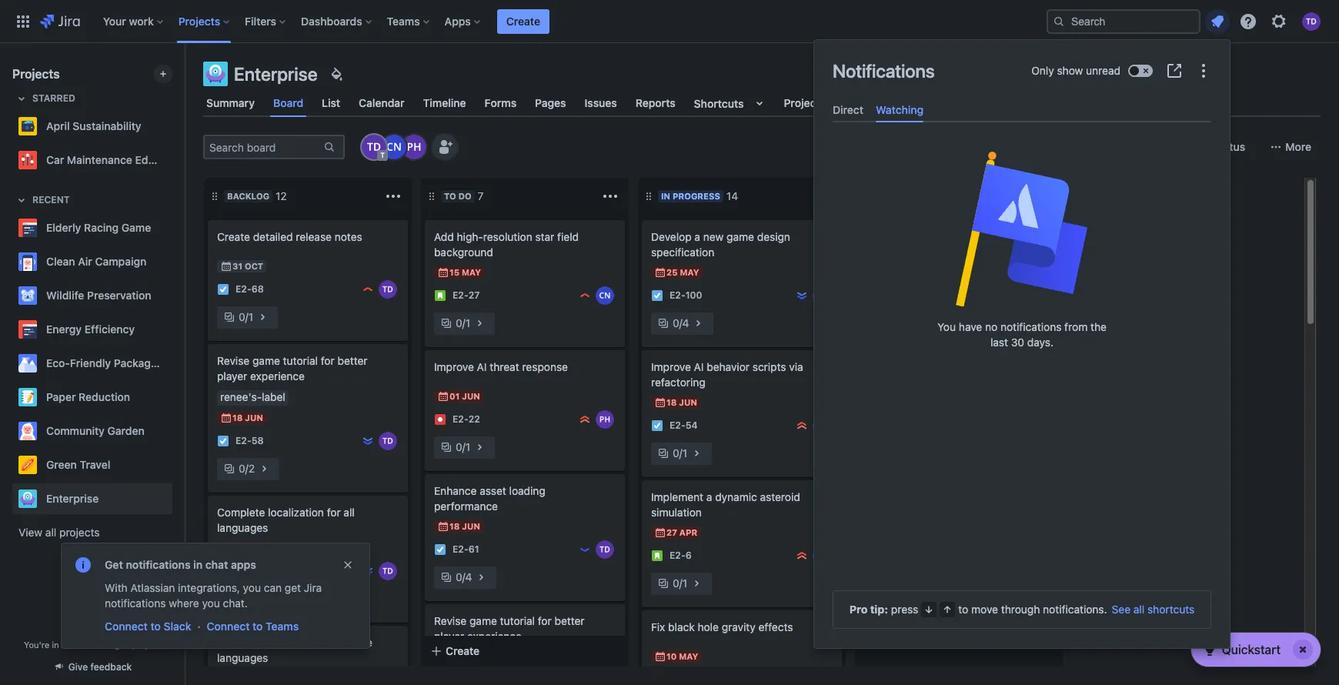 Task type: describe. For each thing, give the bounding box(es) containing it.
create button inside primary element
[[497, 9, 550, 33]]

18 for languages
[[232, 543, 243, 553]]

teams button
[[382, 9, 435, 33]]

1 vertical spatial revise game tutorial for better player experience
[[434, 614, 585, 643]]

game inside develop a new game design specification
[[727, 230, 754, 243]]

may right 10
[[679, 651, 698, 661]]

community garden link
[[12, 416, 166, 446]]

through
[[1001, 603, 1040, 616]]

work
[[129, 14, 154, 27]]

eco-friendly packaging
[[46, 356, 166, 369]]

story image
[[651, 550, 663, 562]]

clean
[[46, 255, 75, 268]]

/ for complete localization for all languages
[[245, 592, 248, 605]]

18 jun for better
[[449, 651, 480, 661]]

10
[[667, 651, 677, 661]]

connect to teams
[[207, 620, 299, 633]]

recent
[[32, 194, 70, 206]]

1 horizontal spatial in
[[193, 558, 203, 571]]

/ for add high-resolution star field background
[[462, 316, 465, 329]]

add to starred image for garden
[[168, 422, 186, 440]]

0 for improve ai threat response
[[456, 440, 462, 453]]

add to starred image for campaign
[[168, 252, 186, 271]]

e2- for improve ai behavior scripts via refactoring
[[670, 420, 686, 431]]

tariq douglas image for improve ai behavior scripts via refactoring
[[813, 416, 831, 435]]

issues link
[[582, 89, 620, 117]]

Search board text field
[[205, 136, 322, 158]]

quickstart
[[1222, 643, 1281, 657]]

enhance
[[434, 484, 477, 497]]

get
[[285, 581, 301, 594]]

notifications
[[833, 60, 935, 82]]

0 horizontal spatial cara nguyen image
[[382, 135, 406, 159]]

connect for connect to slack
[[105, 620, 148, 633]]

view all projects link
[[12, 519, 172, 546]]

jun for enhance asset loading performance
[[462, 521, 480, 531]]

highest image for improve ai threat response
[[579, 413, 591, 426]]

your profile and settings image
[[1302, 12, 1321, 30]]

e2- for add high-resolution star field background
[[453, 290, 468, 301]]

e2-54 link
[[670, 419, 698, 432]]

18 jun for languages
[[232, 543, 263, 553]]

/ for create detailed release notes
[[245, 310, 248, 323]]

1 vertical spatial create button
[[421, 637, 629, 665]]

may for background
[[462, 267, 481, 277]]

notifications inside with atlassian integrations, you can get jira notifications where you chat.
[[105, 596, 166, 610]]

for inside finalize localization for multiple languages
[[316, 636, 330, 649]]

wildlife
[[46, 289, 84, 302]]

last
[[991, 336, 1008, 349]]

connect to slack
[[105, 620, 191, 633]]

add people image
[[436, 138, 454, 156]]

effects
[[759, 620, 793, 633]]

create inside primary element
[[506, 14, 540, 27]]

0 vertical spatial enterprise
[[234, 63, 318, 85]]

release
[[296, 230, 332, 243]]

to
[[444, 191, 456, 201]]

new
[[703, 230, 724, 243]]

field
[[557, 230, 579, 243]]

/ for enhance asset loading performance
[[462, 570, 465, 583]]

with atlassian integrations, you can get jira notifications where you chat.
[[105, 581, 322, 610]]

finalize
[[217, 636, 254, 649]]

hole
[[698, 620, 719, 633]]

add to starred image for reduction
[[168, 388, 186, 406]]

more button
[[1261, 135, 1321, 159]]

sustainability
[[73, 119, 141, 132]]

e2-22 link
[[453, 413, 480, 426]]

e2-27 link
[[453, 289, 480, 302]]

project settings link
[[781, 89, 867, 117]]

18 jun for via
[[667, 397, 697, 407]]

community garden
[[46, 424, 145, 437]]

arrow up image
[[942, 603, 954, 616]]

atlassian
[[130, 581, 175, 594]]

primary element
[[9, 0, 1047, 43]]

settings image
[[1270, 12, 1288, 30]]

1 vertical spatial create
[[217, 230, 250, 243]]

e2- for create detailed release notes
[[236, 284, 251, 295]]

/ down e2-58 link
[[245, 462, 248, 475]]

improve for improve ai threat response
[[434, 360, 474, 373]]

energy efficiency link
[[12, 314, 166, 345]]

languages for complete
[[217, 521, 268, 534]]

list
[[322, 96, 340, 109]]

jun for improve ai behavior scripts via refactoring
[[679, 397, 697, 407]]

tab list for only show unread
[[827, 97, 1218, 123]]

5 add to starred image from the top
[[168, 490, 186, 508]]

car maintenance education
[[46, 153, 186, 166]]

0 / 1 for create detailed release notes
[[239, 310, 253, 323]]

feedback
[[90, 661, 132, 673]]

1 vertical spatial player
[[434, 630, 464, 643]]

1 for improve ai behavior scripts via refactoring
[[683, 446, 687, 459]]

asset
[[480, 484, 506, 497]]

via
[[789, 360, 803, 373]]

develop a new game design specification
[[651, 230, 790, 259]]

18 for via
[[667, 397, 677, 407]]

1 vertical spatial projects
[[12, 67, 60, 81]]

ai for behavior
[[694, 360, 704, 373]]

e2- for complete localization for all languages
[[236, 565, 251, 577]]

wildlife preservation
[[46, 289, 151, 302]]

column actions menu image for 7
[[601, 187, 620, 206]]

e2- for develop a new game design specification
[[670, 290, 686, 301]]

give feedback button
[[44, 654, 141, 680]]

task image for complete localization for all languages
[[217, 565, 229, 577]]

specification
[[651, 246, 714, 259]]

complete
[[217, 506, 265, 519]]

0 left '2'
[[239, 462, 245, 475]]

31 oct
[[232, 261, 263, 271]]

dynamic
[[715, 490, 757, 503]]

0 / 1 for improve ai threat response
[[456, 440, 470, 453]]

e2- for implement a dynamic asteroid simulation
[[670, 550, 686, 561]]

0 / 1 for implement a dynamic asteroid simulation
[[673, 576, 687, 590]]

you have no notifications from the last 30 days.
[[938, 320, 1107, 349]]

62
[[251, 565, 263, 577]]

view all projects
[[18, 526, 100, 539]]

localization for complete
[[268, 506, 324, 519]]

0 horizontal spatial tutorial
[[283, 354, 318, 367]]

e2-58 link
[[236, 434, 264, 448]]

oct
[[245, 261, 263, 271]]

shortcuts button
[[691, 89, 772, 117]]

only show unread
[[1032, 64, 1121, 77]]

0 vertical spatial revise game tutorial for better player experience
[[217, 354, 368, 383]]

a for new
[[695, 230, 700, 243]]

/ for improve ai threat response
[[462, 440, 465, 453]]

0 horizontal spatial experience
[[250, 369, 305, 383]]

pro tip: press
[[850, 603, 918, 616]]

dismiss image
[[342, 559, 354, 571]]

jun for revise game tutorial for better player experience
[[462, 651, 480, 661]]

projects
[[59, 526, 100, 539]]

add
[[434, 230, 454, 243]]

days.
[[1027, 336, 1054, 349]]

may for specification
[[680, 267, 699, 277]]

0 vertical spatial you
[[243, 581, 261, 594]]

tip:
[[870, 603, 888, 616]]

list link
[[319, 89, 343, 117]]

0 horizontal spatial better
[[338, 354, 368, 367]]

tab list for enterprise
[[194, 89, 1330, 117]]

0 for add high-resolution star field background
[[456, 316, 462, 329]]

jun for improve ai threat response
[[462, 391, 480, 401]]

notifications inside you have no notifications from the last 30 days.
[[1001, 320, 1062, 333]]

efficiency
[[85, 322, 135, 336]]

task image for create detailed release notes
[[217, 283, 229, 296]]

see all shortcuts button
[[1112, 602, 1195, 617]]

e2- for enhance asset loading performance
[[453, 544, 468, 555]]

wildlife preservation link
[[12, 280, 166, 311]]

e2-100
[[670, 290, 702, 301]]

friendly
[[70, 356, 111, 369]]

cara nguyen image
[[596, 286, 614, 305]]

1 vertical spatial tutorial
[[500, 614, 535, 627]]

0 / 4 for enhance asset loading performance
[[456, 570, 472, 583]]

15
[[449, 267, 460, 277]]

show
[[1057, 64, 1083, 77]]

black
[[668, 620, 695, 633]]

story image
[[434, 289, 446, 302]]

1 horizontal spatial 27
[[667, 527, 677, 537]]

18 june 2023 image for improve ai behavior scripts via refactoring
[[654, 396, 667, 409]]

pages
[[535, 96, 566, 109]]

1 vertical spatial 18 june 2023 image
[[220, 412, 232, 424]]

3
[[248, 592, 255, 605]]

banner containing your work
[[0, 0, 1339, 43]]

1 horizontal spatial revise
[[434, 614, 467, 627]]

collapse recent projects image
[[12, 191, 31, 209]]

14
[[726, 189, 738, 202]]

low image
[[579, 543, 591, 556]]

integrations,
[[178, 581, 240, 594]]

1 horizontal spatial cara nguyen image
[[813, 546, 831, 565]]

1 for add high-resolution star field background
[[465, 316, 470, 329]]

0 for implement a dynamic asteroid simulation
[[673, 576, 679, 590]]

all for view all projects
[[45, 526, 56, 539]]

notifications.
[[1043, 603, 1107, 616]]

/ for develop a new game design specification
[[679, 316, 682, 329]]

get
[[105, 558, 123, 571]]

0 vertical spatial tariq douglas image
[[362, 135, 386, 159]]

notifications dialog
[[814, 40, 1230, 648]]

ai for threat
[[477, 360, 487, 373]]

projects inside projects dropdown button
[[178, 14, 220, 27]]

you
[[938, 320, 956, 333]]

1 for improve ai threat response
[[465, 440, 470, 453]]

status
[[1213, 140, 1245, 153]]

you're
[[24, 640, 49, 650]]

0 / 1 for improve ai behavior scripts via refactoring
[[673, 446, 687, 459]]

paper
[[46, 390, 76, 403]]

status button
[[1135, 135, 1255, 159]]

task image for enhance asset loading performance
[[434, 543, 446, 556]]



Task type: locate. For each thing, give the bounding box(es) containing it.
all inside button
[[1134, 603, 1145, 616]]

remove from starred image for car maintenance education
[[168, 151, 186, 169]]

car
[[46, 153, 64, 166]]

0 horizontal spatial improve
[[434, 360, 474, 373]]

response
[[522, 360, 568, 373]]

to up finalize
[[253, 620, 263, 633]]

0 left 3
[[239, 592, 245, 605]]

info image
[[74, 556, 92, 574]]

1 horizontal spatial revise game tutorial for better player experience
[[434, 614, 585, 643]]

enterprise link
[[12, 483, 166, 514]]

notifications down atlassian
[[105, 596, 166, 610]]

alert containing get notifications in chat apps
[[62, 543, 369, 648]]

25 may 2023 image
[[654, 266, 667, 279], [654, 266, 667, 279]]

/ down "e2-61" link
[[462, 570, 465, 583]]

highest image
[[579, 413, 591, 426], [796, 419, 808, 432]]

for inside complete localization for all languages
[[327, 506, 341, 519]]

search image
[[1053, 15, 1065, 27]]

lowest image for e2-58
[[362, 435, 374, 447]]

tab list containing direct
[[827, 97, 1218, 123]]

0 vertical spatial localization
[[268, 506, 324, 519]]

cara nguyen image
[[382, 135, 406, 159], [813, 546, 831, 565]]

air
[[78, 255, 92, 268]]

0 vertical spatial 27
[[468, 290, 480, 301]]

1 horizontal spatial game
[[470, 614, 497, 627]]

/ down e2-68 link
[[245, 310, 248, 323]]

garden
[[107, 424, 145, 437]]

tariq douglas image for all
[[379, 562, 397, 580]]

to
[[959, 603, 968, 616], [151, 620, 161, 633], [253, 620, 263, 633]]

no
[[985, 320, 998, 333]]

0 horizontal spatial revise
[[217, 354, 250, 367]]

0 for improve ai behavior scripts via refactoring
[[673, 446, 679, 459]]

1 add to starred image from the top
[[168, 219, 186, 237]]

lowest image
[[796, 289, 808, 302], [362, 435, 374, 447]]

1 horizontal spatial teams
[[387, 14, 420, 27]]

to inside button
[[253, 620, 263, 633]]

paper reduction
[[46, 390, 130, 403]]

tab list
[[194, 89, 1330, 117], [827, 97, 1218, 123]]

a left "new"
[[695, 230, 700, 243]]

0 vertical spatial game
[[727, 230, 754, 243]]

add to starred image right garden at left
[[168, 422, 186, 440]]

ai up refactoring
[[694, 360, 704, 373]]

revise down "e2-61" link
[[434, 614, 467, 627]]

in progress 14
[[661, 189, 738, 202]]

appswitcher icon image
[[14, 12, 32, 30]]

in left chat
[[193, 558, 203, 571]]

filters
[[245, 14, 276, 27]]

add to starred image
[[168, 286, 186, 305], [168, 320, 186, 339], [168, 388, 186, 406], [168, 422, 186, 440], [168, 490, 186, 508]]

0 horizontal spatial teams
[[266, 620, 299, 633]]

3 add to starred image from the top
[[168, 388, 186, 406]]

projects up collapse starred projects image
[[12, 67, 60, 81]]

1 vertical spatial all
[[45, 526, 56, 539]]

connect inside button
[[207, 620, 250, 633]]

2 vertical spatial all
[[1134, 603, 1145, 616]]

0 / 1 down e2-27 link
[[456, 316, 470, 329]]

0 vertical spatial cara nguyen image
[[382, 135, 406, 159]]

create detailed release notes
[[217, 230, 362, 243]]

tab list containing board
[[194, 89, 1330, 117]]

connect for connect to teams
[[207, 620, 250, 633]]

/ down the e2-6 link on the bottom
[[679, 576, 683, 590]]

1 languages from the top
[[217, 521, 268, 534]]

1 horizontal spatial you
[[243, 581, 261, 594]]

add to starred image left complete at the bottom left of page
[[168, 490, 186, 508]]

/ down e2-22 link
[[462, 440, 465, 453]]

54
[[685, 420, 698, 431]]

e2-61 link
[[453, 543, 479, 556]]

e2- right story icon in the top of the page
[[453, 290, 468, 301]]

sidebar navigation image
[[168, 62, 202, 92]]

1 horizontal spatial highest image
[[796, 419, 808, 432]]

2 add to starred image from the top
[[168, 252, 186, 271]]

elderly racing game link
[[12, 212, 166, 243]]

25 may
[[667, 267, 699, 277]]

simulation
[[651, 506, 702, 519]]

1 horizontal spatial to
[[253, 620, 263, 633]]

1 vertical spatial cara nguyen image
[[813, 546, 831, 565]]

better down high icon
[[338, 354, 368, 367]]

0 vertical spatial 0 / 4
[[673, 316, 689, 329]]

add to starred image for preservation
[[168, 286, 186, 305]]

e2- up the 0 / 2
[[236, 435, 251, 447]]

27 april 2023 image
[[654, 526, 667, 539], [654, 526, 667, 539]]

notifications image
[[1208, 12, 1227, 30]]

connect inside button
[[105, 620, 148, 633]]

notifications
[[1001, 320, 1062, 333], [126, 558, 191, 571], [105, 596, 166, 610]]

1 vertical spatial teams
[[266, 620, 299, 633]]

remove from starred image
[[168, 117, 186, 135], [168, 151, 186, 169]]

1 add to starred image from the top
[[168, 286, 186, 305]]

0 / 1 for add high-resolution star field background
[[456, 316, 470, 329]]

1 horizontal spatial payton hansen image
[[596, 410, 614, 429]]

may right 25
[[680, 267, 699, 277]]

all inside complete localization for all languages
[[344, 506, 355, 519]]

0 for create detailed release notes
[[239, 310, 245, 323]]

0 down the e2-6 link on the bottom
[[673, 576, 679, 590]]

localization down connect to teams
[[257, 636, 313, 649]]

0 horizontal spatial projects
[[12, 67, 60, 81]]

campaign
[[95, 255, 146, 268]]

clean air campaign
[[46, 255, 146, 268]]

languages down complete at the bottom left of page
[[217, 521, 268, 534]]

0 / 1 down e2-54 link
[[673, 446, 687, 459]]

direct
[[833, 103, 864, 116]]

1 vertical spatial enterprise
[[46, 492, 99, 505]]

e2-22
[[453, 414, 480, 425]]

/ for improve ai behavior scripts via refactoring
[[679, 446, 683, 459]]

3 add to starred image from the top
[[168, 354, 186, 373]]

jun for complete localization for all languages
[[245, 543, 263, 553]]

a left team-
[[61, 640, 66, 650]]

0
[[239, 310, 245, 323], [456, 316, 462, 329], [673, 316, 679, 329], [456, 440, 462, 453], [673, 446, 679, 459], [239, 462, 245, 475], [456, 570, 462, 583], [673, 576, 679, 590], [239, 592, 245, 605]]

you down integrations,
[[202, 596, 220, 610]]

1 horizontal spatial lowest image
[[796, 289, 808, 302]]

e2- right chat
[[236, 565, 251, 577]]

add to starred image for game
[[168, 219, 186, 237]]

banner
[[0, 0, 1339, 43]]

see all shortcuts
[[1112, 603, 1195, 616]]

1 vertical spatial 27
[[667, 527, 677, 537]]

1 horizontal spatial improve
[[651, 360, 691, 373]]

0 down e2-68 link
[[239, 310, 245, 323]]

0 horizontal spatial ai
[[477, 360, 487, 373]]

task image
[[217, 283, 229, 296], [651, 289, 663, 302], [651, 419, 663, 432], [217, 435, 229, 447], [434, 543, 446, 556], [217, 565, 229, 577]]

1 down the 6
[[683, 576, 687, 590]]

add to starred image for packaging
[[168, 354, 186, 373]]

e2- down the 25 may
[[670, 290, 686, 301]]

lowest image
[[362, 565, 374, 577]]

add to starred image right packaging
[[168, 354, 186, 373]]

from
[[1065, 320, 1088, 333]]

6
[[685, 550, 692, 561]]

languages inside complete localization for all languages
[[217, 521, 268, 534]]

implement a dynamic asteroid simulation
[[651, 490, 800, 519]]

0 horizontal spatial highest image
[[579, 413, 591, 426]]

column actions menu image left in
[[601, 187, 620, 206]]

2 vertical spatial 18 june 2023 image
[[220, 542, 232, 554]]

improve
[[434, 360, 474, 373], [651, 360, 691, 373]]

0 down "e2-61" link
[[456, 570, 462, 583]]

2 vertical spatial tariq douglas image
[[379, 562, 397, 580]]

lowest image for e2-100
[[796, 289, 808, 302]]

to inside button
[[151, 620, 161, 633]]

/ down e2-54 link
[[679, 446, 683, 459]]

0 vertical spatial languages
[[217, 521, 268, 534]]

4 add to starred image from the top
[[168, 422, 186, 440]]

e2-58
[[236, 435, 264, 447]]

you
[[243, 581, 261, 594], [202, 596, 220, 610]]

more image
[[1195, 62, 1213, 80]]

1 vertical spatial better
[[555, 614, 585, 627]]

18 june 2023 image for complete localization for all languages
[[220, 542, 232, 554]]

tariq douglas image down calendar link
[[362, 135, 386, 159]]

tariq douglas image right lowest icon at the bottom left
[[379, 562, 397, 580]]

teams left the 'apps'
[[387, 14, 420, 27]]

2 horizontal spatial all
[[1134, 603, 1145, 616]]

your work
[[103, 14, 154, 27]]

task image left e2-100 link
[[651, 289, 663, 302]]

teams inside teams dropdown button
[[387, 14, 420, 27]]

0 vertical spatial revise
[[217, 354, 250, 367]]

0 for complete localization for all languages
[[239, 592, 245, 605]]

tariq douglas image
[[813, 286, 831, 305], [813, 416, 831, 435], [379, 432, 397, 450], [596, 540, 614, 559]]

task image left e2-68 link
[[217, 283, 229, 296]]

e2- down refactoring
[[670, 420, 686, 431]]

may
[[462, 267, 481, 277], [680, 267, 699, 277], [679, 651, 698, 661]]

0 horizontal spatial column actions menu image
[[384, 187, 403, 206]]

0 horizontal spatial player
[[217, 369, 247, 383]]

reduction
[[79, 390, 130, 403]]

pro
[[850, 603, 868, 616]]

develop
[[651, 230, 692, 243]]

27 left apr at the right bottom
[[667, 527, 677, 537]]

0 horizontal spatial 4
[[465, 570, 472, 583]]

all for see all shortcuts
[[1134, 603, 1145, 616]]

1 vertical spatial 0 / 4
[[456, 570, 472, 583]]

0 / 1 down e2-68 link
[[239, 310, 253, 323]]

to move through notifications.
[[959, 603, 1107, 616]]

tariq douglas image for develop a new game design specification
[[813, 286, 831, 305]]

0 down e2-27 link
[[456, 316, 462, 329]]

get notifications in chat apps
[[105, 558, 256, 571]]

tab list inside 'notifications' dialog
[[827, 97, 1218, 123]]

pages link
[[532, 89, 569, 117]]

1 horizontal spatial experience
[[467, 630, 522, 643]]

0 vertical spatial a
[[695, 230, 700, 243]]

0 for develop a new game design specification
[[673, 316, 679, 329]]

cara nguyen image right highest image at the right of page
[[813, 546, 831, 565]]

to right arrow up image
[[959, 603, 968, 616]]

add to starred image right reduction
[[168, 388, 186, 406]]

localization right complete at the bottom left of page
[[268, 506, 324, 519]]

0 horizontal spatial 0 / 4
[[456, 570, 472, 583]]

high image
[[579, 289, 591, 302]]

timeline link
[[420, 89, 469, 117]]

2 horizontal spatial to
[[959, 603, 968, 616]]

jun
[[462, 391, 480, 401], [679, 397, 697, 407], [245, 413, 263, 423], [462, 521, 480, 531], [245, 543, 263, 553], [462, 651, 480, 661]]

reports link
[[632, 89, 679, 117]]

0 / 1 down e2-22 link
[[456, 440, 470, 453]]

a inside implement a dynamic asteroid simulation
[[706, 490, 712, 503]]

localization inside finalize localization for multiple languages
[[257, 636, 313, 649]]

0 vertical spatial all
[[344, 506, 355, 519]]

1 horizontal spatial a
[[695, 230, 700, 243]]

2 horizontal spatial create
[[506, 14, 540, 27]]

bug image
[[434, 413, 446, 426]]

0 horizontal spatial you
[[202, 596, 220, 610]]

your
[[103, 14, 126, 27]]

0 for enhance asset loading performance
[[456, 570, 462, 583]]

jira image
[[40, 12, 80, 30], [40, 12, 80, 30]]

paper reduction link
[[12, 382, 166, 413]]

18 jun
[[667, 397, 697, 407], [232, 413, 263, 423], [449, 521, 480, 531], [232, 543, 263, 553], [449, 651, 480, 661]]

15 may 2023 image
[[437, 266, 449, 279]]

Search field
[[1047, 9, 1201, 33]]

1 vertical spatial in
[[52, 640, 59, 650]]

to do 7
[[444, 189, 484, 202]]

10 may 2023 image
[[654, 650, 667, 663]]

0 down e2-22 link
[[456, 440, 462, 453]]

e2- right story image
[[670, 550, 686, 561]]

1 vertical spatial tariq douglas image
[[379, 280, 397, 299]]

collapse image
[[794, 187, 812, 206]]

1 vertical spatial you
[[202, 596, 220, 610]]

0 vertical spatial projects
[[178, 14, 220, 27]]

2 vertical spatial a
[[61, 640, 66, 650]]

1 vertical spatial payton hansen image
[[596, 410, 614, 429]]

0 horizontal spatial in
[[52, 640, 59, 650]]

27 down 15 may
[[468, 290, 480, 301]]

reports
[[636, 96, 676, 109]]

0 horizontal spatial enterprise
[[46, 492, 99, 505]]

tariq douglas image
[[362, 135, 386, 159], [379, 280, 397, 299], [379, 562, 397, 580]]

arrow down image
[[923, 603, 935, 616]]

0 down e2-100 link
[[673, 316, 679, 329]]

all up dismiss icon
[[344, 506, 355, 519]]

task image for develop a new game design specification
[[651, 289, 663, 302]]

1 vertical spatial a
[[706, 490, 712, 503]]

projects right the work
[[178, 14, 220, 27]]

add to starred image right game
[[168, 219, 186, 237]]

teams
[[387, 14, 420, 27], [266, 620, 299, 633]]

0 vertical spatial 18 june 2023 image
[[654, 396, 667, 409]]

teams up finalize localization for multiple languages
[[266, 620, 299, 633]]

education
[[135, 153, 186, 166]]

create button
[[497, 9, 550, 33], [421, 637, 629, 665]]

game down the 61
[[470, 614, 497, 627]]

only
[[1032, 64, 1054, 77]]

enterprise down 'green travel'
[[46, 492, 99, 505]]

01
[[449, 391, 460, 401]]

0 vertical spatial in
[[193, 558, 203, 571]]

0 / 4 for develop a new game design specification
[[673, 316, 689, 329]]

1 vertical spatial notifications
[[126, 558, 191, 571]]

high-
[[457, 230, 483, 243]]

1
[[248, 310, 253, 323], [465, 316, 470, 329], [465, 440, 470, 453], [683, 446, 687, 459], [683, 576, 687, 590]]

add to starred image
[[168, 219, 186, 237], [168, 252, 186, 271], [168, 354, 186, 373], [168, 456, 186, 474]]

connect up managed at the bottom of page
[[105, 620, 148, 633]]

e2- down performance
[[453, 544, 468, 555]]

april sustainability link
[[12, 111, 166, 142]]

1 horizontal spatial column actions menu image
[[601, 187, 620, 206]]

unread
[[1086, 64, 1121, 77]]

2 column actions menu image from the left
[[601, 187, 620, 206]]

58
[[251, 435, 264, 447]]

scripts
[[753, 360, 786, 373]]

elderly
[[46, 221, 81, 234]]

backlog 12
[[227, 189, 287, 202]]

highest image for improve ai behavior scripts via refactoring
[[796, 419, 808, 432]]

2 remove from starred image from the top
[[168, 151, 186, 169]]

game down 68
[[252, 354, 280, 367]]

1 horizontal spatial 4
[[682, 316, 689, 329]]

1 remove from starred image from the top
[[168, 117, 186, 135]]

0 / 1 down the e2-6 link on the bottom
[[673, 576, 687, 590]]

0 vertical spatial 4
[[682, 316, 689, 329]]

project
[[132, 640, 161, 650]]

enterprise
[[234, 63, 318, 85], [46, 492, 99, 505]]

connect up finalize
[[207, 620, 250, 633]]

enterprise up board
[[234, 63, 318, 85]]

0 down e2-54 link
[[673, 446, 679, 459]]

18 for better
[[449, 651, 460, 661]]

01 jun
[[449, 391, 480, 401]]

see
[[1112, 603, 1131, 616]]

27
[[468, 290, 480, 301], [667, 527, 677, 537]]

/ down e2-100 link
[[679, 316, 682, 329]]

1 for create detailed release notes
[[248, 310, 253, 323]]

1 for implement a dynamic asteroid simulation
[[683, 576, 687, 590]]

task image for improve ai behavior scripts via refactoring
[[651, 419, 663, 432]]

to inside 'notifications' dialog
[[959, 603, 968, 616]]

ai inside improve ai behavior scripts via refactoring
[[694, 360, 704, 373]]

1 column actions menu image from the left
[[384, 187, 403, 206]]

high image
[[362, 283, 374, 296]]

1 vertical spatial game
[[252, 354, 280, 367]]

1 vertical spatial revise
[[434, 614, 467, 627]]

add to starred image left the 0 / 2
[[168, 456, 186, 474]]

0 vertical spatial player
[[217, 369, 247, 383]]

improve up refactoring
[[651, 360, 691, 373]]

to up project
[[151, 620, 161, 633]]

remove from starred image for april sustainability
[[168, 117, 186, 135]]

notifications up days.
[[1001, 320, 1062, 333]]

a left dynamic
[[706, 490, 712, 503]]

1 down e2-27 link
[[465, 316, 470, 329]]

languages for finalize
[[217, 651, 268, 664]]

31 october 2023 image
[[220, 260, 232, 272], [220, 260, 232, 272]]

4 add to starred image from the top
[[168, 456, 186, 474]]

a inside develop a new game design specification
[[695, 230, 700, 243]]

to for connect to slack
[[151, 620, 161, 633]]

2 connect from the left
[[207, 620, 250, 633]]

01 june 2023 image
[[437, 390, 449, 403], [437, 390, 449, 403]]

localization inside complete localization for all languages
[[268, 506, 324, 519]]

fix
[[651, 620, 665, 633]]

game
[[121, 221, 151, 234]]

0 vertical spatial teams
[[387, 14, 420, 27]]

task image left e2-54 link
[[651, 419, 663, 432]]

chat.
[[223, 596, 248, 610]]

1 horizontal spatial create
[[446, 644, 480, 657]]

0 vertical spatial tutorial
[[283, 354, 318, 367]]

add to starred image right preservation
[[168, 286, 186, 305]]

e2- for improve ai threat response
[[453, 414, 468, 425]]

18 june 2023 image
[[654, 396, 667, 409], [220, 412, 232, 424], [437, 520, 449, 533], [437, 520, 449, 533], [220, 542, 232, 554], [437, 650, 449, 663], [437, 650, 449, 663]]

column actions menu image left the to
[[384, 187, 403, 206]]

car maintenance education link
[[12, 145, 186, 175]]

alert
[[62, 543, 369, 648]]

create project image
[[157, 68, 169, 80]]

0 horizontal spatial a
[[61, 640, 66, 650]]

backlog
[[227, 191, 269, 201]]

0 vertical spatial create
[[506, 14, 540, 27]]

0 / 1
[[239, 310, 253, 323], [456, 316, 470, 329], [456, 440, 470, 453], [673, 446, 687, 459], [673, 576, 687, 590]]

0 horizontal spatial game
[[252, 354, 280, 367]]

tariq douglas image right high icon
[[379, 280, 397, 299]]

4 down e2-100 link
[[682, 316, 689, 329]]

0 horizontal spatial to
[[151, 620, 161, 633]]

settings
[[823, 96, 864, 109]]

15 may 2023 image
[[437, 266, 449, 279]]

task image left apps at the bottom of page
[[217, 565, 229, 577]]

add to starred image right campaign
[[168, 252, 186, 271]]

1 horizontal spatial better
[[555, 614, 585, 627]]

payton hansen image
[[402, 135, 426, 159], [596, 410, 614, 429]]

apps
[[231, 558, 256, 571]]

you down "e2-62" link
[[243, 581, 261, 594]]

localization
[[268, 506, 324, 519], [257, 636, 313, 649]]

to for connect to teams
[[253, 620, 263, 633]]

1 vertical spatial localization
[[257, 636, 313, 649]]

1 horizontal spatial tutorial
[[500, 614, 535, 627]]

1 improve from the left
[[434, 360, 474, 373]]

all right see
[[1134, 603, 1145, 616]]

0 horizontal spatial 27
[[468, 290, 480, 301]]

e2-6
[[670, 550, 692, 561]]

tariq douglas image for enhance asset loading performance
[[596, 540, 614, 559]]

column actions menu image for 12
[[384, 187, 403, 206]]

set background color image
[[327, 65, 345, 83]]

improve inside improve ai behavior scripts via refactoring
[[651, 360, 691, 373]]

4
[[682, 316, 689, 329], [465, 570, 472, 583]]

better down low image
[[555, 614, 585, 627]]

tariq douglas image for notes
[[379, 280, 397, 299]]

1 horizontal spatial connect
[[207, 620, 250, 633]]

1 connect from the left
[[105, 620, 148, 633]]

notifications up atlassian
[[126, 558, 191, 571]]

performance
[[434, 500, 498, 513]]

task image left "e2-61" link
[[434, 543, 446, 556]]

highest image
[[796, 550, 808, 562]]

1 vertical spatial remove from starred image
[[168, 151, 186, 169]]

0 vertical spatial better
[[338, 354, 368, 367]]

revise down e2-68 link
[[217, 354, 250, 367]]

help image
[[1239, 12, 1258, 30]]

projects
[[178, 14, 220, 27], [12, 67, 60, 81]]

e2- right bug image
[[453, 414, 468, 425]]

all right the view on the left bottom
[[45, 526, 56, 539]]

travel
[[80, 458, 110, 471]]

2 horizontal spatial game
[[727, 230, 754, 243]]

2 improve from the left
[[651, 360, 691, 373]]

4 for develop a new game design specification
[[682, 316, 689, 329]]

languages down finalize
[[217, 651, 268, 664]]

/ down e2-27 link
[[462, 316, 465, 329]]

column actions menu image
[[384, 187, 403, 206], [601, 187, 620, 206]]

0 / 4 down "e2-61" link
[[456, 570, 472, 583]]

give feedback
[[68, 661, 132, 673]]

have
[[959, 320, 982, 333]]

0 / 4 down e2-100 link
[[673, 316, 689, 329]]

check image
[[1200, 640, 1219, 659]]

teams inside connect to teams button
[[266, 620, 299, 633]]

clean air campaign link
[[12, 246, 166, 277]]

2 vertical spatial notifications
[[105, 596, 166, 610]]

cara nguyen image down calendar link
[[382, 135, 406, 159]]

2 languages from the top
[[217, 651, 268, 664]]

0 / 4
[[673, 316, 689, 329], [456, 570, 472, 583]]

e2- down 31 oct
[[236, 284, 251, 295]]

open notifications in a new tab image
[[1165, 62, 1184, 80]]

languages inside finalize localization for multiple languages
[[217, 651, 268, 664]]

2 ai from the left
[[694, 360, 704, 373]]

a for dynamic
[[706, 490, 712, 503]]

in right you're
[[52, 640, 59, 650]]

task image left e2-58 link
[[217, 435, 229, 447]]

dismiss quickstart image
[[1291, 637, 1315, 662]]

30
[[1011, 336, 1024, 349]]

game right "new"
[[727, 230, 754, 243]]

10 may 2023 image
[[654, 650, 667, 663]]

0 vertical spatial payton hansen image
[[402, 135, 426, 159]]

collapse starred projects image
[[12, 89, 31, 108]]

18 june 2023 image
[[654, 396, 667, 409], [220, 412, 232, 424], [220, 542, 232, 554]]

0 vertical spatial create button
[[497, 9, 550, 33]]

press
[[891, 603, 918, 616]]

0 horizontal spatial revise game tutorial for better player experience
[[217, 354, 368, 383]]

you're in a team-managed project
[[24, 640, 161, 650]]

1 vertical spatial experience
[[467, 630, 522, 643]]

in
[[661, 191, 670, 201]]

packaging
[[114, 356, 166, 369]]

localization for finalize
[[257, 636, 313, 649]]

improve for improve ai behavior scripts via refactoring
[[651, 360, 691, 373]]

/ for implement a dynamic asteroid simulation
[[679, 576, 683, 590]]

4 for enhance asset loading performance
[[465, 570, 472, 583]]

improve up 01
[[434, 360, 474, 373]]

0 vertical spatial lowest image
[[796, 289, 808, 302]]

e2-100 link
[[670, 289, 702, 302]]

1 ai from the left
[[477, 360, 487, 373]]

eco-friendly packaging link
[[12, 348, 166, 379]]

2 vertical spatial game
[[470, 614, 497, 627]]

add to starred image for efficiency
[[168, 320, 186, 339]]

give
[[68, 661, 88, 673]]

2 add to starred image from the top
[[168, 320, 186, 339]]

0 vertical spatial notifications
[[1001, 320, 1062, 333]]

4 down "e2-61" link
[[465, 570, 472, 583]]

improve ai behavior scripts via refactoring
[[651, 360, 803, 389]]



Task type: vqa. For each thing, say whether or not it's contained in the screenshot.


